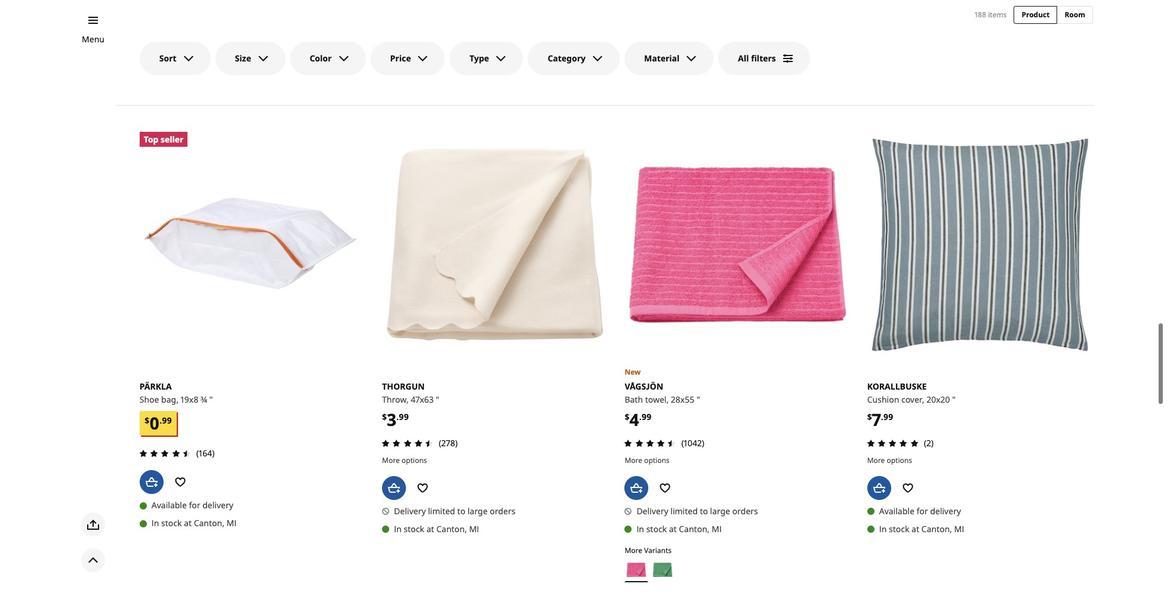 Task type: describe. For each thing, give the bounding box(es) containing it.
shoe
[[140, 394, 159, 406]]

¾
[[201, 394, 207, 406]]

in stock at canton, mi down save to favorites, pärkla, shoe bag "image"
[[152, 518, 237, 529]]

save to favorites, korallbuske, cushion cover image
[[896, 476, 920, 500]]

. inside the new vågsjön bath towel, 28x55 " $ 4 . 99
[[640, 412, 642, 423]]

bath
[[625, 394, 643, 406]]

variants for samla box with lid, clear, 15 ¼x11x11 "/6 gallon icon
[[159, 47, 187, 57]]

more options for 7
[[868, 456, 913, 466]]

. inside $ 0 . 99
[[160, 415, 162, 426]]

review: 4.6 out of 5 stars. total reviews: 1042 image
[[621, 437, 679, 451]]

$ inside korallbuske cushion cover, 20x20 " $ 7 . 99
[[868, 412, 873, 423]]

type button
[[450, 42, 524, 75]]

stock for 4
[[647, 524, 667, 535]]

99 inside the new vågsjön bath towel, 28x55 " $ 4 . 99
[[642, 412, 652, 423]]

all filters button
[[719, 42, 811, 75]]

vågsjön
[[625, 381, 664, 393]]

korallbuske cushion cover, 20x20 " $ 7 . 99
[[868, 381, 956, 431]]

add to bag, korallbuske, cushion cover image
[[868, 476, 892, 500]]

bag,
[[161, 394, 179, 406]]

in stock at canton, mi for 3
[[394, 524, 479, 535]]

4
[[630, 409, 640, 431]]

top seller
[[144, 134, 184, 145]]

at for 7
[[912, 524, 920, 535]]

new vågsjön bath towel, 28x55 " $ 4 . 99
[[625, 368, 700, 431]]

7
[[873, 409, 881, 431]]

color button
[[290, 42, 366, 75]]

99 inside $ 0 . 99
[[162, 415, 172, 426]]

price
[[390, 53, 411, 64]]

delivery limited to large orders for 3
[[394, 506, 516, 517]]

stock for 3
[[404, 524, 425, 535]]

top seller link
[[140, 132, 366, 358]]

all filters
[[739, 53, 776, 64]]

" inside korallbuske cushion cover, 20x20 " $ 7 . 99
[[953, 394, 956, 406]]

in stock at canton, mi for 7
[[880, 524, 965, 535]]

options for 4
[[645, 456, 670, 466]]

more variants for samla box with lid, clear, 15 ¼x11x11 "/6 gallon icon
[[140, 47, 187, 57]]

sort
[[159, 53, 177, 64]]

(164)
[[196, 448, 215, 459]]

canton, for 7
[[922, 524, 953, 535]]

korallbuske cushion cover, light blue white/stripe pattern, 20x20 " image
[[868, 132, 1094, 358]]

delivery for (164)
[[203, 500, 234, 511]]

variants for vågsjön bath towel, bright green, 28x55 " icon at the right bottom of the page
[[645, 546, 672, 556]]

save to favorites, thorgun, throw image
[[411, 476, 435, 500]]

$ 0 . 99
[[145, 412, 172, 435]]

188 items
[[975, 9, 1007, 19]]

99 inside korallbuske cushion cover, 20x20 " $ 7 . 99
[[884, 412, 894, 423]]

samla box with lid, clear, 15 ¼x11x11 "/6 gallon image
[[168, 62, 188, 82]]

room
[[1065, 10, 1086, 20]]

. inside 'thorgun throw, 47x63 " $ 3 . 99'
[[397, 412, 399, 423]]

pärkla shoe bag, 19x8 ¾ " image
[[140, 132, 366, 358]]

review: 5 out of 5 stars. total reviews: 2 image
[[864, 437, 922, 451]]

thorgun throw, off-white, 47x63 " image
[[382, 132, 608, 358]]

mi for 3
[[469, 524, 479, 535]]

3
[[387, 409, 397, 431]]

price button
[[371, 42, 445, 75]]

category button
[[528, 42, 620, 75]]

$ inside 'thorgun throw, 47x63 " $ 3 . 99'
[[382, 412, 387, 423]]

large for 3
[[468, 506, 488, 517]]

cover,
[[902, 394, 925, 406]]

mi for 4
[[712, 524, 722, 535]]

orders for "
[[733, 506, 759, 517]]

product
[[1022, 10, 1050, 20]]

canton, for 4
[[679, 524, 710, 535]]

(2)
[[925, 438, 934, 449]]

delivery for (2)
[[931, 506, 962, 517]]

top
[[144, 134, 159, 145]]

material button
[[625, 42, 714, 75]]

in for 7
[[880, 524, 887, 535]]

$ inside $ 0 . 99
[[145, 415, 149, 426]]

save to favorites, vågsjön, bath towel image
[[654, 476, 678, 500]]

. inside korallbuske cushion cover, 20x20 " $ 7 . 99
[[881, 412, 884, 423]]

more for 7
[[868, 456, 885, 466]]

options for 7
[[887, 456, 913, 466]]

material
[[645, 53, 680, 64]]

all
[[739, 53, 749, 64]]

19x8
[[181, 394, 199, 406]]

limited for 3
[[428, 506, 455, 517]]

category
[[548, 53, 586, 64]]

at for 3
[[427, 524, 434, 535]]

in for 4
[[637, 524, 645, 535]]

review: 4.7 out of 5 stars. total reviews: 164 image
[[136, 447, 194, 461]]

review: 4.7 out of 5 stars. total reviews: 278 image
[[379, 437, 437, 451]]

vågsjön bath towel, bright green, 28x55 " image
[[653, 561, 673, 581]]

at down save to favorites, pärkla, shoe bag "image"
[[184, 518, 192, 529]]

stock for 7
[[889, 524, 910, 535]]

thorgun throw, 47x63 " $ 3 . 99
[[382, 381, 440, 431]]

towel,
[[646, 394, 669, 406]]

in down add to bag, pärkla, shoe bag image
[[152, 518, 159, 529]]



Task type: locate. For each thing, give the bounding box(es) containing it.
available down 'save to favorites, korallbuske, cushion cover' image
[[880, 506, 915, 517]]

0 vertical spatial variants
[[159, 47, 187, 57]]

1 horizontal spatial large
[[711, 506, 731, 517]]

type
[[470, 53, 489, 64]]

0 horizontal spatial delivery
[[394, 506, 426, 517]]

for for (2)
[[917, 506, 929, 517]]

0 vertical spatial more variants
[[140, 47, 187, 57]]

1 horizontal spatial delivery
[[931, 506, 962, 517]]

items
[[989, 9, 1007, 19]]

more variants
[[140, 47, 187, 57], [625, 546, 672, 556]]

menu
[[82, 33, 105, 45]]

$ down cushion at right bottom
[[868, 412, 873, 423]]

to
[[458, 506, 466, 517], [700, 506, 708, 517]]

0 horizontal spatial large
[[468, 506, 488, 517]]

188
[[975, 9, 987, 19]]

99 inside 'thorgun throw, 47x63 " $ 3 . 99'
[[399, 412, 409, 423]]

canton, for 3
[[437, 524, 467, 535]]

1 horizontal spatial to
[[700, 506, 708, 517]]

pärkla shoe bag, 19x8 ¾ "
[[140, 381, 213, 406]]

delivery limited to large orders for 4
[[637, 506, 759, 517]]

2 delivery limited to large orders from the left
[[637, 506, 759, 517]]

more options down the review: 4.7 out of 5 stars. total reviews: 278 image
[[382, 456, 427, 466]]

delivery
[[203, 500, 234, 511], [931, 506, 962, 517]]

in down add to bag, vågsjön, bath towel image
[[637, 524, 645, 535]]

1 horizontal spatial more options
[[625, 456, 670, 466]]

0 horizontal spatial for
[[189, 500, 200, 511]]

99 right 3
[[399, 412, 409, 423]]

in stock at canton, mi for 4
[[637, 524, 722, 535]]

1 horizontal spatial available
[[880, 506, 915, 517]]

vågsjön bath towel, bright pink, 28x55 " image
[[625, 132, 851, 358]]

orders
[[490, 506, 516, 517], [733, 506, 759, 517]]

28x55
[[671, 394, 695, 406]]

" right ¾
[[209, 394, 213, 406]]

$ down throw,
[[382, 412, 387, 423]]

1 more options from the left
[[382, 456, 427, 466]]

more options down review: 5 out of 5 stars. total reviews: 2 image
[[868, 456, 913, 466]]

more
[[140, 47, 157, 57], [382, 456, 400, 466], [625, 456, 643, 466], [868, 456, 885, 466], [625, 546, 643, 556]]

more options for 3
[[382, 456, 427, 466]]

" right "47x63"
[[436, 394, 440, 406]]

stock down 'save to favorites, korallbuske, cushion cover' image
[[889, 524, 910, 535]]

limited down save to favorites, thorgun, throw icon
[[428, 506, 455, 517]]

. down bath
[[640, 412, 642, 423]]

more variants up vågsjön bath towel, bright green, 28x55 " icon at the right bottom of the page
[[625, 546, 672, 556]]

$ down shoe
[[145, 415, 149, 426]]

more variants up samla box with lid, clear, 15 ¼x11x11 "/6 gallon icon
[[140, 47, 187, 57]]

0
[[149, 412, 160, 435]]

variants up vågsjön bath towel, bright green, 28x55 " icon at the right bottom of the page
[[645, 546, 672, 556]]

delivery limited to large orders down save to favorites, thorgun, throw icon
[[394, 506, 516, 517]]

1 horizontal spatial delivery limited to large orders
[[637, 506, 759, 517]]

20x20
[[927, 394, 951, 406]]

99
[[399, 412, 409, 423], [642, 412, 652, 423], [884, 412, 894, 423], [162, 415, 172, 426]]

sort button
[[140, 42, 211, 75]]

99 right 7
[[884, 412, 894, 423]]

in stock at canton, mi down 'save to favorites, korallbuske, cushion cover' image
[[880, 524, 965, 535]]

0 horizontal spatial orders
[[490, 506, 516, 517]]

more for 3
[[382, 456, 400, 466]]

filters
[[752, 53, 776, 64]]

2 to from the left
[[700, 506, 708, 517]]

at for 4
[[669, 524, 677, 535]]

. down cushion at right bottom
[[881, 412, 884, 423]]

to for 99
[[458, 506, 466, 517]]

4 " from the left
[[953, 394, 956, 406]]

save to favorites, pärkla, shoe bag image
[[168, 471, 192, 495]]

" right 20x20
[[953, 394, 956, 406]]

$
[[382, 412, 387, 423], [625, 412, 630, 423], [868, 412, 873, 423], [145, 415, 149, 426]]

options for 3
[[402, 456, 427, 466]]

"
[[209, 394, 213, 406], [436, 394, 440, 406], [697, 394, 700, 406], [953, 394, 956, 406]]

1 horizontal spatial orders
[[733, 506, 759, 517]]

0 horizontal spatial delivery
[[203, 500, 234, 511]]

available for (164)
[[152, 500, 187, 511]]

cushion
[[868, 394, 900, 406]]

1 options from the left
[[402, 456, 427, 466]]

99 right 0
[[162, 415, 172, 426]]

orders for 3
[[490, 506, 516, 517]]

add to bag, vågsjön, bath towel image
[[625, 476, 649, 500]]

3 " from the left
[[697, 394, 700, 406]]

0 horizontal spatial variants
[[159, 47, 187, 57]]

in down add to bag, korallbuske, cushion cover icon
[[880, 524, 887, 535]]

available for delivery for (164)
[[152, 500, 234, 511]]

in stock at canton, mi down save to favorites, vågsjön, bath towel icon
[[637, 524, 722, 535]]

in down add to bag, thorgun, throw icon
[[394, 524, 402, 535]]

1 delivery from the left
[[394, 506, 426, 517]]

3 options from the left
[[887, 456, 913, 466]]

available for delivery down 'save to favorites, korallbuske, cushion cover' image
[[880, 506, 962, 517]]

size
[[235, 53, 251, 64]]

1 " from the left
[[209, 394, 213, 406]]

limited
[[428, 506, 455, 517], [671, 506, 698, 517]]

0 horizontal spatial available
[[152, 500, 187, 511]]

1 horizontal spatial available for delivery
[[880, 506, 962, 517]]

delivery limited to large orders down save to favorites, vågsjön, bath towel icon
[[637, 506, 759, 517]]

product button
[[1015, 6, 1058, 24]]

size button
[[215, 42, 285, 75]]

options
[[402, 456, 427, 466], [645, 456, 670, 466], [887, 456, 913, 466]]

in for 3
[[394, 524, 402, 535]]

available for delivery down save to favorites, pärkla, shoe bag "image"
[[152, 500, 234, 511]]

1 to from the left
[[458, 506, 466, 517]]

available for delivery
[[152, 500, 234, 511], [880, 506, 962, 517]]

0 horizontal spatial more variants
[[140, 47, 187, 57]]

at
[[184, 518, 192, 529], [427, 524, 434, 535], [669, 524, 677, 535], [912, 524, 920, 535]]

1 vertical spatial variants
[[645, 546, 672, 556]]

thorgun
[[382, 381, 425, 393]]

2 limited from the left
[[671, 506, 698, 517]]

delivery down save to favorites, vågsjön, bath towel icon
[[637, 506, 669, 517]]

. down throw,
[[397, 412, 399, 423]]

1 delivery limited to large orders from the left
[[394, 506, 516, 517]]

1 horizontal spatial more variants
[[625, 546, 672, 556]]

for for (164)
[[189, 500, 200, 511]]

0 horizontal spatial delivery limited to large orders
[[394, 506, 516, 517]]

delivery limited to large orders
[[394, 506, 516, 517], [637, 506, 759, 517]]

2 horizontal spatial more options
[[868, 456, 913, 466]]

variants
[[159, 47, 187, 57], [645, 546, 672, 556]]

new
[[625, 368, 641, 378]]

0 horizontal spatial more options
[[382, 456, 427, 466]]

large
[[468, 506, 488, 517], [711, 506, 731, 517]]

variants up samla box with lid, clear, 15 ¼x11x11 "/6 gallon icon
[[159, 47, 187, 57]]

at down save to favorites, thorgun, throw icon
[[427, 524, 434, 535]]

options down review: 5 out of 5 stars. total reviews: 2 image
[[887, 456, 913, 466]]

stock
[[161, 518, 182, 529], [404, 524, 425, 535], [647, 524, 667, 535], [889, 524, 910, 535]]

mi for 7
[[955, 524, 965, 535]]

add to bag, pärkla, shoe bag image
[[140, 471, 164, 495]]

stock down save to favorites, pärkla, shoe bag "image"
[[161, 518, 182, 529]]

2 options from the left
[[645, 456, 670, 466]]

room button
[[1058, 6, 1094, 24]]

more options
[[382, 456, 427, 466], [625, 456, 670, 466], [868, 456, 913, 466]]

$ inside the new vågsjön bath towel, 28x55 " $ 4 . 99
[[625, 412, 630, 423]]

available down save to favorites, pärkla, shoe bag "image"
[[152, 500, 187, 511]]

2 orders from the left
[[733, 506, 759, 517]]

2 " from the left
[[436, 394, 440, 406]]

delivery down save to favorites, thorgun, throw icon
[[394, 506, 426, 517]]

stock down save to favorites, thorgun, throw icon
[[404, 524, 425, 535]]

options down the review: 4.7 out of 5 stars. total reviews: 278 image
[[402, 456, 427, 466]]

limited for 4
[[671, 506, 698, 517]]

1 horizontal spatial delivery
[[637, 506, 669, 517]]

2 horizontal spatial options
[[887, 456, 913, 466]]

canton,
[[194, 518, 225, 529], [437, 524, 467, 535], [679, 524, 710, 535], [922, 524, 953, 535]]

.
[[397, 412, 399, 423], [640, 412, 642, 423], [881, 412, 884, 423], [160, 415, 162, 426]]

korallbuske
[[868, 381, 927, 393]]

(1042)
[[682, 438, 705, 449]]

delivery
[[394, 506, 426, 517], [637, 506, 669, 517]]

$ down bath
[[625, 412, 630, 423]]

more variants for vågsjön bath towel, bright green, 28x55 " icon at the right bottom of the page
[[625, 546, 672, 556]]

throw,
[[382, 394, 409, 406]]

" right 28x55
[[697, 394, 700, 406]]

pärkla
[[140, 381, 172, 393]]

available for (2)
[[880, 506, 915, 517]]

limited down save to favorites, vågsjön, bath towel icon
[[671, 506, 698, 517]]

1 vertical spatial more variants
[[625, 546, 672, 556]]

0 horizontal spatial available for delivery
[[152, 500, 234, 511]]

available for delivery for (2)
[[880, 506, 962, 517]]

(278)
[[439, 438, 458, 449]]

color
[[310, 53, 332, 64]]

0 horizontal spatial limited
[[428, 506, 455, 517]]

47x63
[[411, 394, 434, 406]]

seller
[[161, 134, 184, 145]]

in
[[152, 518, 159, 529], [394, 524, 402, 535], [637, 524, 645, 535], [880, 524, 887, 535]]

more options for 4
[[625, 456, 670, 466]]

99 right 4
[[642, 412, 652, 423]]

delivery for 4
[[637, 506, 669, 517]]

delivery for 3
[[394, 506, 426, 517]]

0 horizontal spatial to
[[458, 506, 466, 517]]

2 large from the left
[[711, 506, 731, 517]]

1 horizontal spatial variants
[[645, 546, 672, 556]]

large for "
[[711, 506, 731, 517]]

more for 4
[[625, 456, 643, 466]]

mi
[[227, 518, 237, 529], [469, 524, 479, 535], [712, 524, 722, 535], [955, 524, 965, 535]]

more options down review: 4.6 out of 5 stars. total reviews: 1042 image
[[625, 456, 670, 466]]

. down bag, at the bottom of page
[[160, 415, 162, 426]]

stock down save to favorites, vågsjön, bath towel icon
[[647, 524, 667, 535]]

1 large from the left
[[468, 506, 488, 517]]

for down save to favorites, pärkla, shoe bag "image"
[[189, 500, 200, 511]]

add to bag, thorgun, throw image
[[382, 476, 406, 500]]

in stock at canton, mi down save to favorites, thorgun, throw icon
[[394, 524, 479, 535]]

at down save to favorites, vågsjön, bath towel icon
[[669, 524, 677, 535]]

in stock at canton, mi
[[152, 518, 237, 529], [394, 524, 479, 535], [637, 524, 722, 535], [880, 524, 965, 535]]

available
[[152, 500, 187, 511], [880, 506, 915, 517]]

2 delivery from the left
[[637, 506, 669, 517]]

menu button
[[82, 33, 105, 46]]

to for 4
[[700, 506, 708, 517]]

3 more options from the left
[[868, 456, 913, 466]]

1 limited from the left
[[428, 506, 455, 517]]

for down 'save to favorites, korallbuske, cushion cover' image
[[917, 506, 929, 517]]

1 horizontal spatial limited
[[671, 506, 698, 517]]

1 horizontal spatial options
[[645, 456, 670, 466]]

2 more options from the left
[[625, 456, 670, 466]]

at down 'save to favorites, korallbuske, cushion cover' image
[[912, 524, 920, 535]]

0 horizontal spatial options
[[402, 456, 427, 466]]

" inside the new vågsjön bath towel, 28x55 " $ 4 . 99
[[697, 394, 700, 406]]

" inside pärkla shoe bag, 19x8 ¾ "
[[209, 394, 213, 406]]

" inside 'thorgun throw, 47x63 " $ 3 . 99'
[[436, 394, 440, 406]]

for
[[189, 500, 200, 511], [917, 506, 929, 517]]

1 orders from the left
[[490, 506, 516, 517]]

1 horizontal spatial for
[[917, 506, 929, 517]]

options down review: 4.6 out of 5 stars. total reviews: 1042 image
[[645, 456, 670, 466]]



